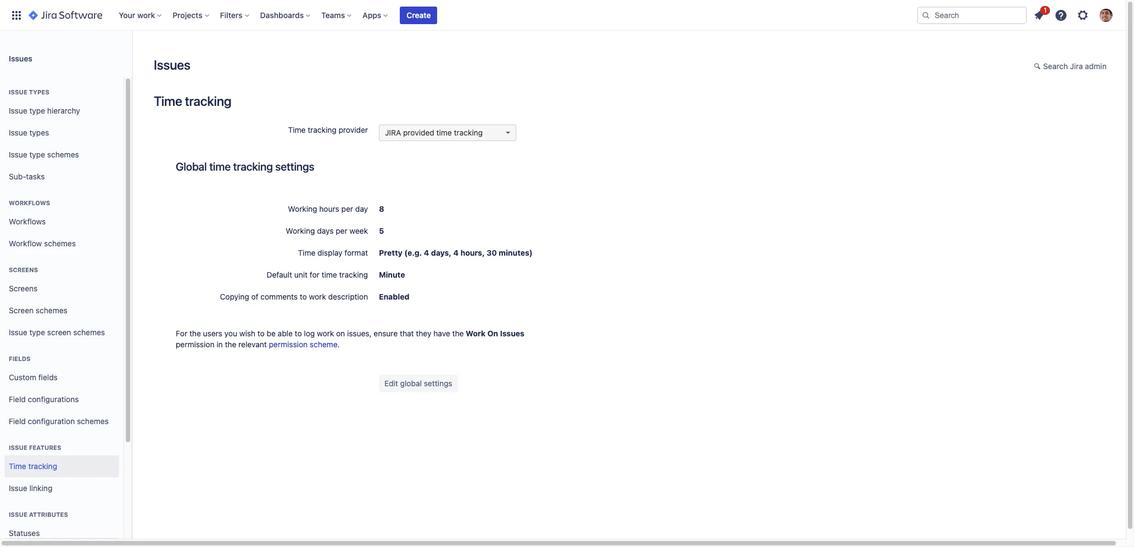 Task type: vqa. For each thing, say whether or not it's contained in the screenshot.
middle 'unit'
no



Task type: describe. For each thing, give the bounding box(es) containing it.
your
[[119, 10, 135, 19]]

screens for screens link
[[9, 284, 38, 293]]

per for week
[[336, 226, 347, 236]]

teams button
[[318, 6, 356, 24]]

0 horizontal spatial issues
[[9, 54, 32, 63]]

comments
[[260, 292, 298, 301]]

search jira admin link
[[1028, 58, 1112, 76]]

days,
[[431, 248, 452, 258]]

format
[[345, 248, 368, 258]]

tracking inside issue features group
[[28, 462, 57, 471]]

working days per week
[[286, 226, 368, 236]]

issues inside for the users you wish to be able to log work on issues, ensure that they have the work on issues permission in the relevant permission scheme .
[[500, 329, 524, 338]]

display
[[317, 248, 342, 258]]

filters
[[220, 10, 242, 19]]

1 4 from the left
[[424, 248, 429, 258]]

be
[[267, 329, 276, 338]]

workflows link
[[4, 211, 119, 233]]

issue type screen schemes link
[[4, 322, 119, 344]]

banner containing your work
[[0, 0, 1126, 31]]

they
[[416, 329, 431, 338]]

issue type schemes link
[[4, 144, 119, 166]]

issue features
[[9, 444, 61, 451]]

issue linking
[[9, 484, 52, 493]]

edit global settings
[[384, 379, 452, 388]]

issue for issue type hierarchy
[[9, 106, 27, 115]]

to down unit
[[300, 292, 307, 301]]

linking
[[29, 484, 52, 493]]

2 4 from the left
[[453, 248, 459, 258]]

hours,
[[460, 248, 485, 258]]

configuration
[[28, 417, 75, 426]]

features
[[29, 444, 61, 451]]

small image
[[1034, 62, 1043, 71]]

week
[[349, 226, 368, 236]]

tasks
[[26, 172, 45, 181]]

field configuration schemes
[[9, 417, 109, 426]]

work inside dropdown button
[[137, 10, 155, 19]]

8
[[379, 204, 384, 214]]

field configurations link
[[4, 389, 119, 411]]

description
[[328, 292, 368, 301]]

of
[[251, 292, 258, 301]]

workflow schemes
[[9, 239, 76, 248]]

fields
[[38, 373, 58, 382]]

sub-tasks link
[[4, 166, 119, 188]]

create
[[407, 10, 431, 19]]

fields group
[[4, 344, 119, 436]]

ensure
[[374, 329, 398, 338]]

admin
[[1085, 62, 1107, 71]]

2 vertical spatial time
[[322, 270, 337, 280]]

time display format
[[298, 248, 368, 258]]

issue type hierarchy link
[[4, 100, 119, 122]]

types
[[29, 88, 49, 96]]

schemes inside the issue type screen schemes link
[[73, 328, 105, 337]]

issue linking link
[[4, 478, 119, 500]]

hierarchy
[[47, 106, 80, 115]]

sidebar navigation image
[[120, 44, 144, 66]]

sub-
[[9, 172, 26, 181]]

0 horizontal spatial time
[[209, 160, 231, 173]]

settings inside button
[[424, 379, 452, 388]]

types
[[29, 128, 49, 137]]

jira
[[385, 128, 401, 137]]

global time tracking settings
[[176, 160, 314, 173]]

day
[[355, 204, 368, 214]]

minutes)
[[499, 248, 533, 258]]

attributes
[[29, 511, 68, 518]]

type for hierarchy
[[29, 106, 45, 115]]

copying
[[220, 292, 249, 301]]

2 permission from the left
[[269, 340, 308, 349]]

minute
[[379, 270, 405, 280]]

screen
[[9, 306, 34, 315]]

5
[[379, 226, 384, 236]]

create button
[[400, 6, 437, 24]]

time inside issue features group
[[9, 462, 26, 471]]

to left log
[[295, 329, 302, 338]]

edit global settings button
[[379, 375, 458, 393]]

workflows for workflows group
[[9, 199, 50, 206]]

enabled
[[379, 292, 409, 301]]

for
[[310, 270, 319, 280]]

projects
[[173, 10, 202, 19]]

type for schemes
[[29, 150, 45, 159]]

issue for issue attributes
[[9, 511, 27, 518]]

workflow
[[9, 239, 42, 248]]

jira provided time tracking link
[[379, 125, 516, 141]]

issue features group
[[4, 433, 119, 503]]

able
[[278, 329, 293, 338]]

for
[[176, 329, 187, 338]]

statuses link
[[4, 523, 119, 545]]

custom
[[9, 373, 36, 382]]

schemes inside screen schemes link
[[36, 306, 67, 315]]

wish
[[239, 329, 255, 338]]

projects button
[[169, 6, 213, 24]]

permission scheme link
[[269, 340, 337, 349]]

issue for issue types
[[9, 128, 27, 137]]

fields
[[9, 355, 30, 362]]

Search field
[[917, 6, 1027, 24]]

custom fields
[[9, 373, 58, 382]]

1 permission from the left
[[176, 340, 214, 349]]

issue type schemes
[[9, 150, 79, 159]]



Task type: locate. For each thing, give the bounding box(es) containing it.
0 horizontal spatial time tracking
[[9, 462, 57, 471]]

type for screen
[[29, 328, 45, 337]]

sub-tasks
[[9, 172, 45, 181]]

time tracking provider
[[288, 125, 368, 135]]

2 field from the top
[[9, 417, 26, 426]]

time right the "global"
[[209, 160, 231, 173]]

issue type hierarchy
[[9, 106, 80, 115]]

0 vertical spatial working
[[288, 204, 317, 214]]

field for field configuration schemes
[[9, 417, 26, 426]]

1 type from the top
[[29, 106, 45, 115]]

filters button
[[217, 6, 253, 24]]

2 horizontal spatial time
[[436, 128, 452, 137]]

1 horizontal spatial 4
[[453, 248, 459, 258]]

scheme
[[310, 340, 337, 349]]

that
[[400, 329, 414, 338]]

help image
[[1054, 9, 1068, 22]]

2 horizontal spatial the
[[452, 329, 464, 338]]

per for day
[[341, 204, 353, 214]]

type inside screens 'group'
[[29, 328, 45, 337]]

1 horizontal spatial time tracking
[[154, 93, 231, 109]]

time inside jira provided time tracking link
[[436, 128, 452, 137]]

you
[[224, 329, 237, 338]]

apps button
[[359, 6, 392, 24]]

0 vertical spatial field
[[9, 395, 26, 404]]

work
[[466, 329, 485, 338]]

0 vertical spatial type
[[29, 106, 45, 115]]

issue for issue linking
[[9, 484, 27, 493]]

issue inside group
[[9, 511, 27, 518]]

6 issue from the top
[[9, 444, 27, 451]]

issues up issue types
[[9, 54, 32, 63]]

field configurations
[[9, 395, 79, 404]]

settings
[[275, 160, 314, 173], [424, 379, 452, 388]]

appswitcher icon image
[[10, 9, 23, 22]]

4
[[424, 248, 429, 258], [453, 248, 459, 258]]

the right 'in'
[[225, 340, 236, 349]]

permission down the able on the bottom left of the page
[[269, 340, 308, 349]]

0 vertical spatial time
[[436, 128, 452, 137]]

1 vertical spatial settings
[[424, 379, 452, 388]]

screens
[[9, 266, 38, 273], [9, 284, 38, 293]]

copying of comments to work description
[[220, 292, 368, 301]]

working left days
[[286, 226, 315, 236]]

users
[[203, 329, 222, 338]]

0 vertical spatial time tracking
[[154, 93, 231, 109]]

issue for issue types
[[9, 88, 27, 96]]

edit
[[384, 379, 398, 388]]

working for working hours per day
[[288, 204, 317, 214]]

4 right (e.g.
[[424, 248, 429, 258]]

permission
[[176, 340, 214, 349], [269, 340, 308, 349]]

1 vertical spatial type
[[29, 150, 45, 159]]

time tracking link
[[4, 456, 119, 478]]

2 workflows from the top
[[9, 217, 46, 226]]

1 field from the top
[[9, 395, 26, 404]]

issue type screen schemes
[[9, 328, 105, 337]]

working for working days per week
[[286, 226, 315, 236]]

5 issue from the top
[[9, 328, 27, 337]]

screen schemes link
[[4, 300, 119, 322]]

2 screens from the top
[[9, 284, 38, 293]]

issue attributes group
[[4, 500, 119, 548]]

work down default unit for time tracking
[[309, 292, 326, 301]]

screen schemes
[[9, 306, 67, 315]]

workflows up workflow
[[9, 217, 46, 226]]

screens group
[[4, 255, 119, 347]]

time right the provided
[[436, 128, 452, 137]]

search image
[[921, 11, 930, 19]]

0 horizontal spatial settings
[[275, 160, 314, 173]]

pretty
[[379, 248, 402, 258]]

log
[[304, 329, 315, 338]]

your work button
[[115, 6, 166, 24]]

banner
[[0, 0, 1126, 31]]

8 issue from the top
[[9, 511, 27, 518]]

per left "day"
[[341, 204, 353, 214]]

pretty (e.g. 4 days, 4 hours, 30 minutes)
[[379, 248, 533, 258]]

4 issue from the top
[[9, 150, 27, 159]]

schemes down issue types link
[[47, 150, 79, 159]]

statuses
[[9, 529, 40, 538]]

settings right "global"
[[424, 379, 452, 388]]

custom fields link
[[4, 367, 119, 389]]

1 horizontal spatial permission
[[269, 340, 308, 349]]

issues
[[9, 54, 32, 63], [154, 57, 190, 72], [500, 329, 524, 338]]

7 issue from the top
[[9, 484, 27, 493]]

field up issue features
[[9, 417, 26, 426]]

0 vertical spatial work
[[137, 10, 155, 19]]

the right have
[[452, 329, 464, 338]]

per right days
[[336, 226, 347, 236]]

field configuration schemes link
[[4, 411, 119, 433]]

screens for screens 'group'
[[9, 266, 38, 273]]

field down custom
[[9, 395, 26, 404]]

1 horizontal spatial settings
[[424, 379, 452, 388]]

1
[[1044, 6, 1047, 14]]

tracking
[[185, 93, 231, 109], [308, 125, 337, 135], [454, 128, 483, 137], [233, 160, 273, 173], [339, 270, 368, 280], [28, 462, 57, 471]]

0 vertical spatial per
[[341, 204, 353, 214]]

2 horizontal spatial issues
[[500, 329, 524, 338]]

3 issue from the top
[[9, 128, 27, 137]]

workflows down sub-tasks
[[9, 199, 50, 206]]

days
[[317, 226, 334, 236]]

1 vertical spatial work
[[309, 292, 326, 301]]

screens link
[[4, 278, 119, 300]]

screen
[[47, 328, 71, 337]]

issue inside screens 'group'
[[9, 328, 27, 337]]

1 vertical spatial time
[[209, 160, 231, 173]]

2 vertical spatial work
[[317, 329, 334, 338]]

issue types group
[[4, 77, 119, 191]]

to left be
[[257, 329, 265, 338]]

screens down workflow
[[9, 266, 38, 273]]

1 horizontal spatial issues
[[154, 57, 190, 72]]

schemes down workflows link
[[44, 239, 76, 248]]

1 vertical spatial per
[[336, 226, 347, 236]]

work
[[137, 10, 155, 19], [309, 292, 326, 301], [317, 329, 334, 338]]

1 vertical spatial field
[[9, 417, 26, 426]]

1 vertical spatial workflows
[[9, 217, 46, 226]]

1 horizontal spatial time
[[322, 270, 337, 280]]

schemes inside field configuration schemes link
[[77, 417, 109, 426]]

1 vertical spatial time tracking
[[9, 462, 57, 471]]

jira
[[1070, 62, 1083, 71]]

0 horizontal spatial permission
[[176, 340, 214, 349]]

notifications image
[[1032, 9, 1046, 22]]

per
[[341, 204, 353, 214], [336, 226, 347, 236]]

schemes up issue type screen schemes
[[36, 306, 67, 315]]

working
[[288, 204, 317, 214], [286, 226, 315, 236]]

1 workflows from the top
[[9, 199, 50, 206]]

time right for
[[322, 270, 337, 280]]

issue types
[[9, 128, 49, 137]]

dashboards button
[[257, 6, 315, 24]]

0 vertical spatial settings
[[275, 160, 314, 173]]

.
[[337, 340, 340, 349]]

0 horizontal spatial 4
[[424, 248, 429, 258]]

workflows group
[[4, 188, 119, 258]]

1 horizontal spatial the
[[225, 340, 236, 349]]

settings down 'time tracking provider'
[[275, 160, 314, 173]]

global
[[400, 379, 422, 388]]

jira provided time tracking
[[385, 128, 483, 137]]

2 issue from the top
[[9, 106, 27, 115]]

your profile and settings image
[[1099, 9, 1113, 22]]

screens up screen
[[9, 284, 38, 293]]

issues right sidebar navigation icon on the left top
[[154, 57, 190, 72]]

time tracking inside issue features group
[[9, 462, 57, 471]]

work up scheme at the bottom left of the page
[[317, 329, 334, 338]]

issue attributes
[[9, 511, 68, 518]]

2 type from the top
[[29, 150, 45, 159]]

issue types
[[9, 88, 49, 96]]

for the users you wish to be able to log work on issues, ensure that they have the work on issues permission in the relevant permission scheme .
[[176, 329, 524, 349]]

working left hours on the left top
[[288, 204, 317, 214]]

the right the for
[[189, 329, 201, 338]]

permission down the for
[[176, 340, 214, 349]]

settings image
[[1076, 9, 1090, 22]]

schemes down field configurations link
[[77, 417, 109, 426]]

1 vertical spatial screens
[[9, 284, 38, 293]]

schemes inside issue type schemes link
[[47, 150, 79, 159]]

type up tasks
[[29, 150, 45, 159]]

work inside for the users you wish to be able to log work on issues, ensure that they have the work on issues permission in the relevant permission scheme .
[[317, 329, 334, 338]]

workflows for workflows link
[[9, 217, 46, 226]]

schemes inside "workflow schemes" "link"
[[44, 239, 76, 248]]

1 screens from the top
[[9, 266, 38, 273]]

dashboards
[[260, 10, 304, 19]]

1 issue from the top
[[9, 88, 27, 96]]

2 vertical spatial type
[[29, 328, 45, 337]]

search jira admin
[[1043, 62, 1107, 71]]

issue for issue features
[[9, 444, 27, 451]]

relevant
[[238, 340, 267, 349]]

workflow schemes link
[[4, 233, 119, 255]]

hours
[[319, 204, 339, 214]]

issue types link
[[4, 122, 119, 144]]

3 type from the top
[[29, 328, 45, 337]]

schemes right screen
[[73, 328, 105, 337]]

work right your
[[137, 10, 155, 19]]

primary element
[[7, 0, 917, 30]]

issue for issue type schemes
[[9, 150, 27, 159]]

type left screen
[[29, 328, 45, 337]]

issues right on
[[500, 329, 524, 338]]

provider
[[339, 125, 368, 135]]

unit
[[294, 270, 308, 280]]

global
[[176, 160, 207, 173]]

0 vertical spatial workflows
[[9, 199, 50, 206]]

type
[[29, 106, 45, 115], [29, 150, 45, 159], [29, 328, 45, 337]]

field for field configurations
[[9, 395, 26, 404]]

configurations
[[28, 395, 79, 404]]

the
[[189, 329, 201, 338], [452, 329, 464, 338], [225, 340, 236, 349]]

type down types
[[29, 106, 45, 115]]

search
[[1043, 62, 1068, 71]]

in
[[217, 340, 223, 349]]

provided
[[403, 128, 434, 137]]

(e.g.
[[404, 248, 422, 258]]

your work
[[119, 10, 155, 19]]

jira software image
[[29, 9, 102, 22], [29, 9, 102, 22]]

0 horizontal spatial the
[[189, 329, 201, 338]]

1 vertical spatial working
[[286, 226, 315, 236]]

0 vertical spatial screens
[[9, 266, 38, 273]]

4 right days,
[[453, 248, 459, 258]]

default unit for time tracking
[[267, 270, 368, 280]]

issue for issue type screen schemes
[[9, 328, 27, 337]]



